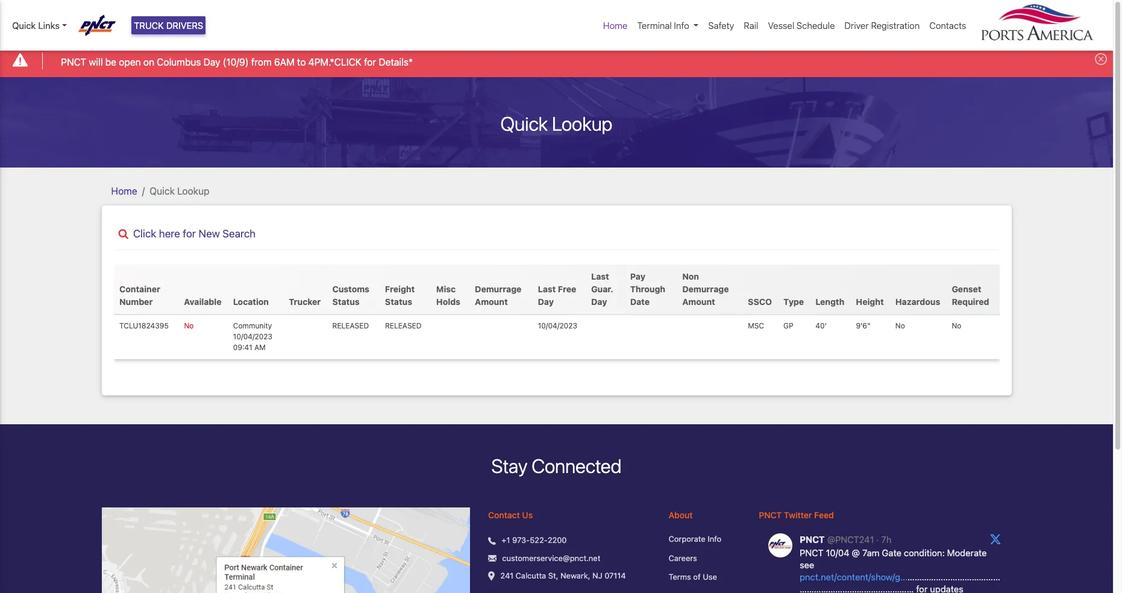 Task type: locate. For each thing, give the bounding box(es) containing it.
details*
[[379, 56, 413, 67]]

status for customs status
[[333, 297, 360, 307]]

last left free
[[538, 284, 556, 294]]

holds
[[437, 297, 461, 307]]

quick
[[12, 20, 36, 31], [501, 112, 548, 135], [150, 185, 175, 196]]

last guar. day
[[592, 272, 614, 307]]

home inside home link
[[604, 20, 628, 31]]

no down required on the right
[[952, 322, 962, 331]]

customerservice@pnct.net link
[[502, 553, 601, 565]]

lookup
[[552, 112, 613, 135], [177, 185, 210, 196]]

1 vertical spatial lookup
[[177, 185, 210, 196]]

0 horizontal spatial home
[[111, 185, 137, 196]]

contact
[[489, 510, 520, 521]]

amount right holds
[[475, 297, 508, 307]]

522-
[[530, 536, 548, 545]]

will
[[89, 56, 103, 67]]

connected
[[532, 455, 622, 478]]

amount inside the demurrage amount
[[475, 297, 508, 307]]

0 horizontal spatial demurrage
[[475, 284, 522, 294]]

pnct twitter feed
[[759, 510, 834, 521]]

last inside last free day
[[538, 284, 556, 294]]

0 horizontal spatial last
[[538, 284, 556, 294]]

1 horizontal spatial quick lookup
[[501, 112, 613, 135]]

schedule
[[797, 20, 835, 31]]

0 vertical spatial info
[[674, 20, 690, 31]]

drivers
[[166, 20, 203, 31]]

amount down non
[[683, 297, 716, 307]]

for right the here
[[183, 227, 196, 240]]

0 vertical spatial home
[[604, 20, 628, 31]]

terms of use link
[[669, 572, 741, 584]]

new
[[199, 227, 220, 240]]

info inside 'link'
[[674, 20, 690, 31]]

freight status
[[385, 284, 415, 307]]

no
[[184, 322, 194, 331], [896, 322, 906, 331], [952, 322, 962, 331]]

terms
[[669, 573, 691, 582]]

number
[[119, 297, 153, 307]]

1 horizontal spatial home link
[[599, 14, 633, 37]]

0 vertical spatial 10/04/2023
[[538, 322, 578, 331]]

1 horizontal spatial no
[[896, 322, 906, 331]]

0 horizontal spatial status
[[333, 297, 360, 307]]

2 horizontal spatial day
[[592, 297, 607, 307]]

careers
[[669, 554, 698, 563]]

0 horizontal spatial day
[[204, 56, 220, 67]]

(10/9)
[[223, 56, 249, 67]]

0 horizontal spatial released
[[333, 322, 369, 331]]

1 horizontal spatial amount
[[683, 297, 716, 307]]

10/04/2023 down community
[[233, 333, 273, 342]]

status down freight
[[385, 297, 412, 307]]

to
[[297, 56, 306, 67]]

day for last free day
[[538, 297, 554, 307]]

pnct will be open on columbus day (10/9) from 6am to 4pm.*click for details* alert
[[0, 44, 1114, 77]]

height
[[856, 297, 884, 307]]

0 vertical spatial home link
[[599, 14, 633, 37]]

day for last guar. day
[[592, 297, 607, 307]]

1 horizontal spatial quick
[[150, 185, 175, 196]]

home link left terminal
[[599, 14, 633, 37]]

nj
[[593, 571, 603, 581]]

info inside "link"
[[708, 535, 722, 544]]

quick links link
[[12, 19, 67, 32]]

non demurrage amount
[[683, 272, 729, 307]]

day inside last guar. day
[[592, 297, 607, 307]]

driver registration link
[[840, 14, 925, 37]]

1 horizontal spatial pnct
[[759, 510, 782, 521]]

no down "hazardous"
[[896, 322, 906, 331]]

terms of use
[[669, 573, 717, 582]]

quick lookup
[[501, 112, 613, 135], [150, 185, 210, 196]]

2 released from the left
[[385, 322, 422, 331]]

home up search image
[[111, 185, 137, 196]]

demurrage right misc holds
[[475, 284, 522, 294]]

container number
[[119, 284, 160, 307]]

4pm.*click
[[309, 56, 362, 67]]

length
[[816, 297, 845, 307]]

pnct left the twitter
[[759, 510, 782, 521]]

0 horizontal spatial for
[[183, 227, 196, 240]]

1 vertical spatial pnct
[[759, 510, 782, 521]]

1 horizontal spatial 10/04/2023
[[538, 322, 578, 331]]

on
[[143, 56, 154, 67]]

truck
[[134, 20, 164, 31]]

demurrage
[[475, 284, 522, 294], [683, 284, 729, 294]]

+1
[[502, 536, 510, 545]]

1 vertical spatial for
[[183, 227, 196, 240]]

1 horizontal spatial day
[[538, 297, 554, 307]]

2 amount from the left
[[683, 297, 716, 307]]

1 horizontal spatial demurrage
[[683, 284, 729, 294]]

2 no from the left
[[896, 322, 906, 331]]

home link up search image
[[111, 185, 137, 196]]

last up guar.
[[592, 272, 609, 282]]

241 calcutta st, newark, nj 07114 link
[[501, 571, 626, 582]]

0 horizontal spatial pnct
[[61, 56, 86, 67]]

1 horizontal spatial released
[[385, 322, 422, 331]]

about
[[669, 510, 693, 521]]

0 horizontal spatial lookup
[[177, 185, 210, 196]]

home
[[604, 20, 628, 31], [111, 185, 137, 196]]

0 vertical spatial last
[[592, 272, 609, 282]]

released
[[333, 322, 369, 331], [385, 322, 422, 331]]

0 horizontal spatial quick
[[12, 20, 36, 31]]

1 vertical spatial info
[[708, 535, 722, 544]]

0 horizontal spatial no
[[184, 322, 194, 331]]

status inside "freight status"
[[385, 297, 412, 307]]

0 horizontal spatial 10/04/2023
[[233, 333, 273, 342]]

for left details*
[[364, 56, 376, 67]]

last
[[592, 272, 609, 282], [538, 284, 556, 294]]

through
[[631, 284, 666, 294]]

9'6"
[[856, 322, 871, 331]]

pnct left will
[[61, 56, 86, 67]]

1 vertical spatial 10/04/2023
[[233, 333, 273, 342]]

2 status from the left
[[385, 297, 412, 307]]

+1 973-522-2200
[[502, 536, 567, 545]]

0 horizontal spatial home link
[[111, 185, 137, 196]]

2 horizontal spatial no
[[952, 322, 962, 331]]

released down "freight status"
[[385, 322, 422, 331]]

status inside customs status
[[333, 297, 360, 307]]

last for last free day
[[538, 284, 556, 294]]

10/04/2023 down last free day
[[538, 322, 578, 331]]

1 vertical spatial last
[[538, 284, 556, 294]]

trucker
[[289, 297, 321, 307]]

click
[[133, 227, 156, 240]]

1 horizontal spatial home
[[604, 20, 628, 31]]

6am
[[274, 56, 295, 67]]

info up careers link
[[708, 535, 722, 544]]

for inside click here for new search link
[[183, 227, 196, 240]]

1 vertical spatial home
[[111, 185, 137, 196]]

day down guar.
[[592, 297, 607, 307]]

1 amount from the left
[[475, 297, 508, 307]]

2 horizontal spatial quick
[[501, 112, 548, 135]]

genset
[[952, 284, 982, 294]]

pnct inside alert
[[61, 56, 86, 67]]

for inside pnct will be open on columbus day (10/9) from 6am to 4pm.*click for details* link
[[364, 56, 376, 67]]

released down customs status
[[333, 322, 369, 331]]

10/04/2023
[[538, 322, 578, 331], [233, 333, 273, 342]]

us
[[522, 510, 533, 521]]

1 status from the left
[[333, 297, 360, 307]]

demurrage down non
[[683, 284, 729, 294]]

corporate
[[669, 535, 706, 544]]

0 vertical spatial pnct
[[61, 56, 86, 67]]

0 horizontal spatial amount
[[475, 297, 508, 307]]

home left terminal
[[604, 20, 628, 31]]

status down the "customs"
[[333, 297, 360, 307]]

no down available in the bottom left of the page
[[184, 322, 194, 331]]

calcutta
[[516, 571, 546, 581]]

0 horizontal spatial quick lookup
[[150, 185, 210, 196]]

home link
[[599, 14, 633, 37], [111, 185, 137, 196]]

container
[[119, 284, 160, 294]]

last inside last guar. day
[[592, 272, 609, 282]]

1 horizontal spatial last
[[592, 272, 609, 282]]

gp
[[784, 322, 794, 331]]

msc
[[748, 322, 765, 331]]

0 vertical spatial quick lookup
[[501, 112, 613, 135]]

241
[[501, 571, 514, 581]]

driver
[[845, 20, 869, 31]]

0 vertical spatial for
[[364, 56, 376, 67]]

1 demurrage from the left
[[475, 284, 522, 294]]

info right terminal
[[674, 20, 690, 31]]

0 vertical spatial lookup
[[552, 112, 613, 135]]

1 horizontal spatial for
[[364, 56, 376, 67]]

quick links
[[12, 20, 60, 31]]

day left (10/9)
[[204, 56, 220, 67]]

amount
[[475, 297, 508, 307], [683, 297, 716, 307]]

pnct for pnct twitter feed
[[759, 510, 782, 521]]

0 horizontal spatial info
[[674, 20, 690, 31]]

columbus
[[157, 56, 201, 67]]

3 no from the left
[[952, 322, 962, 331]]

1 horizontal spatial info
[[708, 535, 722, 544]]

1 horizontal spatial status
[[385, 297, 412, 307]]

day right the demurrage amount
[[538, 297, 554, 307]]

day inside last free day
[[538, 297, 554, 307]]

non
[[683, 272, 699, 282]]

here
[[159, 227, 180, 240]]



Task type: describe. For each thing, give the bounding box(es) containing it.
registration
[[872, 20, 920, 31]]

safety
[[709, 20, 735, 31]]

09:41
[[233, 343, 253, 352]]

amount inside non demurrage amount
[[683, 297, 716, 307]]

pnct for pnct will be open on columbus day (10/9) from 6am to 4pm.*click for details*
[[61, 56, 86, 67]]

be
[[105, 56, 116, 67]]

info for corporate info
[[708, 535, 722, 544]]

1 no from the left
[[184, 322, 194, 331]]

truck drivers
[[134, 20, 203, 31]]

careers link
[[669, 553, 741, 565]]

terminal info
[[638, 20, 690, 31]]

ssco
[[748, 297, 772, 307]]

search
[[223, 227, 256, 240]]

guar.
[[592, 284, 614, 294]]

+1 973-522-2200 link
[[502, 535, 567, 547]]

of
[[694, 573, 701, 582]]

click here for new search link
[[114, 227, 1000, 240]]

customs status
[[333, 284, 370, 307]]

contacts
[[930, 20, 967, 31]]

available
[[184, 297, 222, 307]]

241 calcutta st, newark, nj 07114
[[501, 571, 626, 581]]

community 10/04/2023 09:41 am
[[233, 322, 273, 352]]

links
[[38, 20, 60, 31]]

close image
[[1096, 53, 1108, 65]]

1 vertical spatial home link
[[111, 185, 137, 196]]

rail
[[744, 20, 759, 31]]

rail link
[[739, 14, 764, 37]]

newark,
[[561, 571, 591, 581]]

genset required
[[952, 284, 990, 307]]

corporate info
[[669, 535, 722, 544]]

pay
[[631, 272, 646, 282]]

1 vertical spatial quick lookup
[[150, 185, 210, 196]]

status for freight status
[[385, 297, 412, 307]]

last for last guar. day
[[592, 272, 609, 282]]

customs
[[333, 284, 370, 294]]

hazardous
[[896, 297, 941, 307]]

day inside alert
[[204, 56, 220, 67]]

1 horizontal spatial lookup
[[552, 112, 613, 135]]

pnct will be open on columbus day (10/9) from 6am to 4pm.*click for details* link
[[61, 55, 413, 69]]

vessel schedule link
[[764, 14, 840, 37]]

customerservice@pnct.net
[[502, 554, 601, 563]]

stay
[[492, 455, 528, 478]]

contact us
[[489, 510, 533, 521]]

terminal info link
[[633, 14, 704, 37]]

am
[[255, 343, 266, 352]]

pnct will be open on columbus day (10/9) from 6am to 4pm.*click for details*
[[61, 56, 413, 67]]

stay connected
[[492, 455, 622, 478]]

1 vertical spatial quick
[[501, 112, 548, 135]]

community
[[233, 322, 272, 331]]

2 demurrage from the left
[[683, 284, 729, 294]]

corporate info link
[[669, 534, 741, 546]]

twitter
[[784, 510, 812, 521]]

required
[[952, 297, 990, 307]]

misc
[[437, 284, 456, 294]]

vessel schedule
[[768, 20, 835, 31]]

location
[[233, 297, 269, 307]]

misc holds
[[437, 284, 461, 307]]

0 vertical spatial quick
[[12, 20, 36, 31]]

info for terminal info
[[674, 20, 690, 31]]

driver registration
[[845, 20, 920, 31]]

from
[[251, 56, 272, 67]]

click here for new search
[[133, 227, 256, 240]]

1 released from the left
[[333, 322, 369, 331]]

demurrage amount
[[475, 284, 522, 307]]

truck drivers link
[[131, 16, 206, 35]]

st,
[[549, 571, 559, 581]]

free
[[558, 284, 577, 294]]

open
[[119, 56, 141, 67]]

2200
[[548, 536, 567, 545]]

use
[[703, 573, 717, 582]]

973-
[[513, 536, 530, 545]]

freight
[[385, 284, 415, 294]]

date
[[631, 297, 650, 307]]

40'
[[816, 322, 827, 331]]

2 vertical spatial quick
[[150, 185, 175, 196]]

last free day
[[538, 284, 577, 307]]

pay through date
[[631, 272, 666, 307]]

safety link
[[704, 14, 739, 37]]

contacts link
[[925, 14, 972, 37]]

type
[[784, 297, 804, 307]]

tclu1824395
[[119, 322, 169, 331]]

07114
[[605, 571, 626, 581]]

search image
[[118, 229, 128, 239]]

vessel
[[768, 20, 795, 31]]

terminal
[[638, 20, 672, 31]]



Task type: vqa. For each thing, say whether or not it's contained in the screenshot.
safmarine
no



